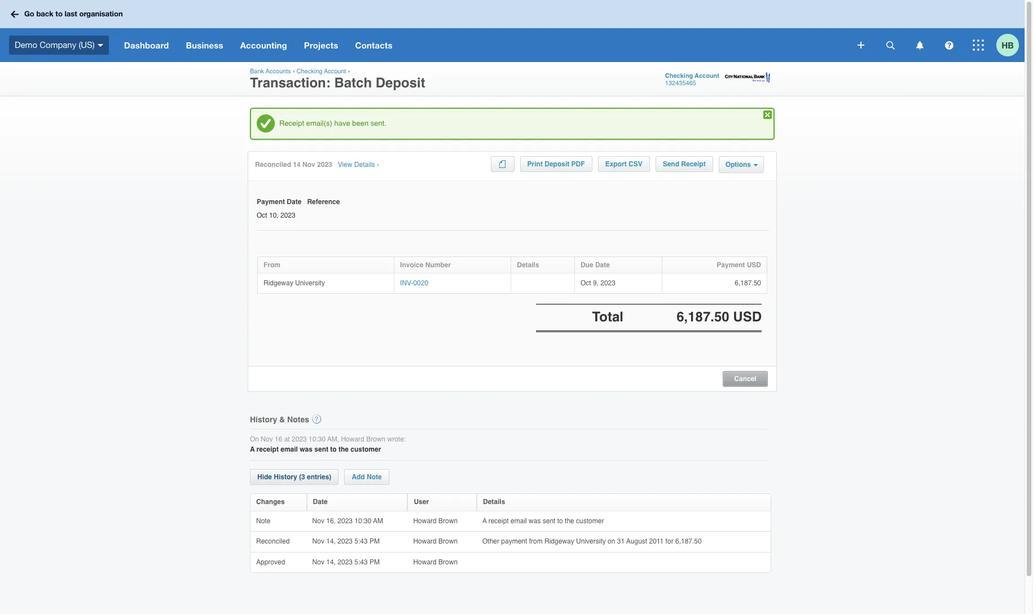 Task type: locate. For each thing, give the bounding box(es) containing it.
0 vertical spatial deposit
[[376, 75, 426, 91]]

the up other payment from ridgeway university on 31 august 2011 for 6,187.50
[[565, 518, 575, 525]]

1 horizontal spatial oct
[[581, 279, 592, 287]]

› right checking account link
[[348, 68, 350, 75]]

1 horizontal spatial checking
[[666, 72, 694, 80]]

svg image inside 'go back to last organisation' "link"
[[11, 10, 19, 18]]

date up 16,
[[313, 499, 328, 506]]

5:43
[[355, 538, 368, 546], [355, 559, 368, 567]]

2 vertical spatial details
[[483, 499, 506, 506]]

view
[[338, 161, 353, 169]]

1 vertical spatial oct
[[581, 279, 592, 287]]

note right add
[[367, 474, 382, 482]]

receipt left email(s)
[[280, 119, 304, 128]]

1 horizontal spatial note
[[367, 474, 382, 482]]

batch
[[335, 75, 372, 91]]

14, for reconciled
[[327, 538, 336, 546]]

back
[[36, 9, 54, 18]]

receipt inside the on nov 16 at 2023 10:30 am, howard brown wrote: a receipt email was sent to the customer
[[257, 446, 279, 454]]

nov right approved
[[313, 559, 325, 567]]

1 nov 14, 2023 5:43 pm from the top
[[313, 538, 382, 546]]

nov left 16
[[261, 436, 273, 444]]

reconciled left 14 on the top of the page
[[255, 161, 291, 169]]

to left last
[[56, 9, 63, 18]]

sent down am,
[[315, 446, 329, 454]]

history left (3
[[274, 474, 297, 482]]

0 horizontal spatial svg image
[[98, 44, 103, 47]]

business button
[[178, 28, 232, 62]]

0 horizontal spatial deposit
[[376, 75, 426, 91]]

sent.
[[371, 119, 387, 128]]

howard brown
[[414, 518, 460, 525], [414, 538, 460, 546], [414, 559, 460, 567]]

nov down nov 16, 2023 10:30 am at left
[[313, 538, 325, 546]]

›
[[293, 68, 295, 75], [348, 68, 350, 75], [377, 161, 379, 169]]

0 vertical spatial oct
[[257, 212, 267, 219]]

date inside 'payment date oct 10, 2023'
[[287, 198, 302, 206]]

0 vertical spatial nov 14, 2023 5:43 pm
[[313, 538, 382, 546]]

› right view
[[377, 161, 379, 169]]

deposit left pdf
[[545, 160, 570, 168]]

132435465
[[666, 80, 697, 87]]

0 horizontal spatial payment
[[257, 198, 285, 206]]

ridgeway down from
[[264, 279, 293, 287]]

1 vertical spatial ridgeway
[[545, 538, 575, 546]]

0 vertical spatial 10:30
[[309, 436, 326, 444]]

sent inside the on nov 16 at 2023 10:30 am, howard brown wrote: a receipt email was sent to the customer
[[315, 446, 329, 454]]

ridgeway
[[264, 279, 293, 287], [545, 538, 575, 546]]

2 pm from the top
[[370, 559, 380, 567]]

2 vertical spatial date
[[313, 499, 328, 506]]

nov 14, 2023 5:43 pm for approved
[[313, 559, 382, 567]]

1 vertical spatial pm
[[370, 559, 380, 567]]

history left &
[[250, 415, 277, 424]]

reconciled for reconciled
[[256, 538, 292, 546]]

date left reference at top
[[287, 198, 302, 206]]

inv-0020 link
[[400, 279, 429, 287]]

1 vertical spatial university
[[577, 538, 606, 546]]

0 vertical spatial note
[[367, 474, 382, 482]]

0 horizontal spatial ridgeway
[[264, 279, 293, 287]]

0 vertical spatial the
[[339, 446, 349, 454]]

reconciled up approved
[[256, 538, 292, 546]]

payment inside 'payment date oct 10, 2023'
[[257, 198, 285, 206]]

inv-
[[400, 279, 414, 287]]

changes
[[256, 499, 285, 506]]

checking
[[297, 68, 323, 75], [666, 72, 694, 80]]

1 vertical spatial nov 14, 2023 5:43 pm
[[313, 559, 382, 567]]

1 vertical spatial note
[[256, 518, 273, 525]]

1 vertical spatial receipt
[[682, 160, 706, 168]]

0 horizontal spatial details
[[355, 161, 375, 169]]

to
[[56, 9, 63, 18], [331, 446, 337, 454], [558, 518, 563, 525]]

nov 14, 2023 5:43 pm
[[313, 538, 382, 546], [313, 559, 382, 567]]

1 vertical spatial 14,
[[327, 559, 336, 567]]

1 horizontal spatial customer
[[577, 518, 604, 525]]

go
[[24, 9, 34, 18]]

14, for approved
[[327, 559, 336, 567]]

svg image
[[11, 10, 19, 18], [974, 40, 985, 51], [917, 41, 924, 49], [946, 41, 954, 49]]

accounts
[[266, 68, 291, 75]]

nov
[[303, 161, 316, 169], [261, 436, 273, 444], [313, 518, 325, 525], [313, 538, 325, 546], [313, 559, 325, 567]]

1 horizontal spatial 10:30
[[355, 518, 372, 525]]

1 vertical spatial date
[[596, 261, 610, 269]]

0 horizontal spatial note
[[256, 518, 273, 525]]

0 vertical spatial receipt
[[257, 446, 279, 454]]

business
[[186, 40, 223, 50]]

note down changes at the left bottom of page
[[256, 518, 273, 525]]

transaction:
[[250, 75, 331, 91]]

cancel
[[735, 375, 757, 383]]

0 horizontal spatial university
[[295, 279, 325, 287]]

1 vertical spatial customer
[[577, 518, 604, 525]]

2 vertical spatial howard brown
[[414, 559, 460, 567]]

am,
[[328, 436, 339, 444]]

pm
[[370, 538, 380, 546], [370, 559, 380, 567]]

0 horizontal spatial email
[[281, 446, 298, 454]]

brown for approved
[[439, 559, 458, 567]]

2 horizontal spatial date
[[596, 261, 610, 269]]

6,187.50 right for
[[676, 538, 702, 546]]

0 vertical spatial 5:43
[[355, 538, 368, 546]]

ridgeway right from
[[545, 538, 575, 546]]

0 horizontal spatial date
[[287, 198, 302, 206]]

10:30
[[309, 436, 326, 444], [355, 518, 372, 525]]

email down at
[[281, 446, 298, 454]]

0 vertical spatial payment
[[257, 198, 285, 206]]

0 vertical spatial howard brown
[[414, 518, 460, 525]]

0 horizontal spatial was
[[300, 446, 313, 454]]

0 vertical spatial pm
[[370, 538, 380, 546]]

the
[[339, 446, 349, 454], [565, 518, 575, 525]]

10:30 left am,
[[309, 436, 326, 444]]

was
[[300, 446, 313, 454], [529, 518, 541, 525]]

1 vertical spatial email
[[511, 518, 527, 525]]

0 horizontal spatial 10:30
[[309, 436, 326, 444]]

receipt email(s) have been sent.
[[280, 119, 387, 128]]

date right due
[[596, 261, 610, 269]]

6,187.50 usd
[[677, 310, 762, 325]]

2 nov 14, 2023 5:43 pm from the top
[[313, 559, 382, 567]]

› right accounts
[[293, 68, 295, 75]]

was up (3
[[300, 446, 313, 454]]

1 vertical spatial howard brown
[[414, 538, 460, 546]]

note inside "link"
[[367, 474, 382, 482]]

the inside the on nov 16 at 2023 10:30 am, howard brown wrote: a receipt email was sent to the customer
[[339, 446, 349, 454]]

0 horizontal spatial a
[[250, 446, 255, 454]]

reconciled
[[255, 161, 291, 169], [256, 538, 292, 546]]

checking inside checking account 132435465
[[666, 72, 694, 80]]

0 horizontal spatial customer
[[351, 446, 381, 454]]

the down am,
[[339, 446, 349, 454]]

6,187.50
[[735, 279, 762, 287], [676, 538, 702, 546]]

to down am,
[[331, 446, 337, 454]]

email up payment
[[511, 518, 527, 525]]

howard inside the on nov 16 at 2023 10:30 am, howard brown wrote: a receipt email was sent to the customer
[[341, 436, 365, 444]]

hb
[[1002, 40, 1015, 50]]

1 vertical spatial 5:43
[[355, 559, 368, 567]]

1 vertical spatial reconciled
[[256, 538, 292, 546]]

sent
[[315, 446, 329, 454], [543, 518, 556, 525]]

0 horizontal spatial the
[[339, 446, 349, 454]]

oct
[[257, 212, 267, 219], [581, 279, 592, 287]]

0 vertical spatial 6,187.50
[[735, 279, 762, 287]]

0 vertical spatial details
[[355, 161, 375, 169]]

deposit up sent.
[[376, 75, 426, 91]]

csv
[[629, 160, 643, 168]]

dashboard link
[[116, 28, 178, 62]]

customer up other payment from ridgeway university on 31 august 2011 for 6,187.50
[[577, 518, 604, 525]]

0 horizontal spatial to
[[56, 9, 63, 18]]

2023 inside 'payment date oct 10, 2023'
[[281, 212, 296, 219]]

1 horizontal spatial date
[[313, 499, 328, 506]]

0 vertical spatial to
[[56, 9, 63, 18]]

1 14, from the top
[[327, 538, 336, 546]]

0 vertical spatial date
[[287, 198, 302, 206]]

navigation containing dashboard
[[116, 28, 850, 62]]

payment up 10,
[[257, 198, 285, 206]]

1 vertical spatial to
[[331, 446, 337, 454]]

0 vertical spatial customer
[[351, 446, 381, 454]]

oct inside 'payment date oct 10, 2023'
[[257, 212, 267, 219]]

2 14, from the top
[[327, 559, 336, 567]]

history & notes
[[250, 415, 309, 424]]

hide history (3 entries) link
[[250, 470, 339, 486]]

brown inside the on nov 16 at 2023 10:30 am, howard brown wrote: a receipt email was sent to the customer
[[367, 436, 386, 444]]

was inside the on nov 16 at 2023 10:30 am, howard brown wrote: a receipt email was sent to the customer
[[300, 446, 313, 454]]

receipt right send
[[682, 160, 706, 168]]

1 horizontal spatial was
[[529, 518, 541, 525]]

date
[[287, 198, 302, 206], [596, 261, 610, 269], [313, 499, 328, 506]]

0 vertical spatial was
[[300, 446, 313, 454]]

payment left usd
[[717, 261, 746, 269]]

10:30 inside the on nov 16 at 2023 10:30 am, howard brown wrote: a receipt email was sent to the customer
[[309, 436, 326, 444]]

company
[[40, 40, 76, 50]]

go back to last organisation link
[[7, 4, 130, 24]]

deposit
[[376, 75, 426, 91], [545, 160, 570, 168]]

1 horizontal spatial to
[[331, 446, 337, 454]]

a up other
[[483, 518, 487, 525]]

account inside checking account 132435465
[[695, 72, 720, 80]]

3 howard brown from the top
[[414, 559, 460, 567]]

other payment from ridgeway university on 31 august 2011 for 6,187.50
[[483, 538, 704, 546]]

for
[[666, 538, 674, 546]]

payment for payment usd
[[717, 261, 746, 269]]

2 horizontal spatial svg image
[[887, 41, 895, 49]]

0 vertical spatial reconciled
[[255, 161, 291, 169]]

1 horizontal spatial payment
[[717, 261, 746, 269]]

1 horizontal spatial receipt
[[489, 518, 509, 525]]

was up from
[[529, 518, 541, 525]]

receipt
[[257, 446, 279, 454], [489, 518, 509, 525]]

note
[[367, 474, 382, 482], [256, 518, 273, 525]]

receipt up other
[[489, 518, 509, 525]]

1 pm from the top
[[370, 538, 380, 546]]

1 horizontal spatial account
[[695, 72, 720, 80]]

2 howard brown from the top
[[414, 538, 460, 546]]

0 horizontal spatial sent
[[315, 446, 329, 454]]

0 vertical spatial sent
[[315, 446, 329, 454]]

6,187.50 down usd
[[735, 279, 762, 287]]

svg image
[[887, 41, 895, 49], [858, 42, 865, 49], [98, 44, 103, 47]]

2 horizontal spatial details
[[517, 261, 540, 269]]

2023
[[317, 161, 332, 169], [281, 212, 296, 219], [601, 279, 616, 287], [292, 436, 307, 444], [338, 518, 353, 525], [338, 538, 353, 546], [338, 559, 353, 567]]

oct left 9,
[[581, 279, 592, 287]]

accounting button
[[232, 28, 296, 62]]

sent up from
[[543, 518, 556, 525]]

1 vertical spatial was
[[529, 518, 541, 525]]

1 vertical spatial deposit
[[545, 160, 570, 168]]

customer
[[351, 446, 381, 454], [577, 518, 604, 525]]

0020
[[414, 279, 429, 287]]

inv-0020
[[400, 279, 429, 287]]

brown for note
[[439, 518, 458, 525]]

brown for reconciled
[[439, 538, 458, 546]]

2 5:43 from the top
[[355, 559, 368, 567]]

0 horizontal spatial account
[[324, 68, 347, 75]]

nov right 14 on the top of the page
[[303, 161, 316, 169]]

0 horizontal spatial checking
[[297, 68, 323, 75]]

howard for approved
[[414, 559, 437, 567]]

0 vertical spatial ridgeway
[[264, 279, 293, 287]]

reconciled for reconciled 14 nov 2023 view details ›
[[255, 161, 291, 169]]

view details › link
[[338, 161, 379, 170]]

customer up the add note "link"
[[351, 446, 381, 454]]

email
[[281, 446, 298, 454], [511, 518, 527, 525]]

banner
[[0, 0, 1025, 62]]

1 vertical spatial 6,187.50
[[676, 538, 702, 546]]

1 vertical spatial the
[[565, 518, 575, 525]]

details
[[355, 161, 375, 169], [517, 261, 540, 269], [483, 499, 506, 506]]

1 5:43 from the top
[[355, 538, 368, 546]]

receipt down 16
[[257, 446, 279, 454]]

email(s)
[[306, 119, 333, 128]]

a
[[250, 446, 255, 454], [483, 518, 487, 525]]

reconciled 14 nov 2023 view details ›
[[255, 161, 379, 169]]

deposit inside bank accounts › checking account › transaction:                batch deposit
[[376, 75, 426, 91]]

howard brown for a receipt email was sent to the customer
[[414, 518, 460, 525]]

receipt
[[280, 119, 304, 128], [682, 160, 706, 168]]

hb button
[[997, 28, 1025, 62]]

nov left 16,
[[313, 518, 325, 525]]

navigation
[[116, 28, 850, 62]]

0 vertical spatial 14,
[[327, 538, 336, 546]]

14,
[[327, 538, 336, 546], [327, 559, 336, 567]]

(us)
[[79, 40, 95, 50]]

0 vertical spatial email
[[281, 446, 298, 454]]

svg image inside demo company (us) popup button
[[98, 44, 103, 47]]

0 vertical spatial a
[[250, 446, 255, 454]]

0 horizontal spatial oct
[[257, 212, 267, 219]]

0 horizontal spatial receipt
[[280, 119, 304, 128]]

customer inside the on nov 16 at 2023 10:30 am, howard brown wrote: a receipt email was sent to the customer
[[351, 446, 381, 454]]

oct left 10,
[[257, 212, 267, 219]]

number
[[426, 261, 451, 269]]

to up other payment from ridgeway university on 31 august 2011 for 6,187.50
[[558, 518, 563, 525]]

10:30 left am
[[355, 518, 372, 525]]

am
[[373, 518, 383, 525]]

1 howard brown from the top
[[414, 518, 460, 525]]

a down on
[[250, 446, 255, 454]]

history
[[250, 415, 277, 424], [274, 474, 297, 482]]

1 vertical spatial sent
[[543, 518, 556, 525]]

1 vertical spatial 10:30
[[355, 518, 372, 525]]

contacts
[[355, 40, 393, 50]]



Task type: vqa. For each thing, say whether or not it's contained in the screenshot.
the rightmost Date
yes



Task type: describe. For each thing, give the bounding box(es) containing it.
usd
[[747, 261, 762, 269]]

1 horizontal spatial sent
[[543, 518, 556, 525]]

14
[[293, 161, 301, 169]]

2 vertical spatial to
[[558, 518, 563, 525]]

a receipt email was sent to the customer
[[483, 518, 606, 525]]

have
[[335, 119, 351, 128]]

last
[[65, 9, 77, 18]]

5:43 for reconciled
[[355, 538, 368, 546]]

1 horizontal spatial 6,187.50
[[735, 279, 762, 287]]

1 vertical spatial history
[[274, 474, 297, 482]]

nov for approved
[[313, 559, 325, 567]]

date for due date
[[596, 261, 610, 269]]

navigation inside banner
[[116, 28, 850, 62]]

oct 9, 2023
[[581, 279, 616, 287]]

hide
[[258, 474, 272, 482]]

howard for reconciled
[[414, 538, 437, 546]]

user
[[414, 499, 429, 506]]

checking account link
[[297, 68, 347, 75]]

total
[[593, 310, 624, 325]]

wrote:
[[388, 436, 406, 444]]

been
[[353, 119, 369, 128]]

howard brown for other payment from ridgeway university on 31 august 2011 for 6,187.50
[[414, 538, 460, 546]]

contacts button
[[347, 28, 401, 62]]

notes
[[287, 415, 309, 424]]

on
[[250, 436, 259, 444]]

print
[[528, 160, 543, 168]]

1 horizontal spatial ›
[[348, 68, 350, 75]]

export csv
[[606, 160, 643, 168]]

0 horizontal spatial ›
[[293, 68, 295, 75]]

pdf
[[572, 160, 585, 168]]

projects
[[304, 40, 339, 50]]

due date
[[581, 261, 610, 269]]

payment date oct 10, 2023
[[257, 198, 302, 219]]

send
[[663, 160, 680, 168]]

on
[[608, 538, 616, 546]]

&
[[280, 415, 285, 424]]

nov 16, 2023 10:30 am
[[313, 518, 385, 525]]

to inside "link"
[[56, 9, 63, 18]]

go back to last organisation
[[24, 9, 123, 18]]

1 horizontal spatial details
[[483, 499, 506, 506]]

payment usd
[[717, 261, 762, 269]]

dashboard
[[124, 40, 169, 50]]

at
[[284, 436, 290, 444]]

due
[[581, 261, 594, 269]]

1 horizontal spatial ridgeway
[[545, 538, 575, 546]]

banner containing hb
[[0, 0, 1025, 62]]

0 vertical spatial receipt
[[280, 119, 304, 128]]

nov for note
[[313, 518, 325, 525]]

0 vertical spatial history
[[250, 415, 277, 424]]

payment for payment date oct 10, 2023
[[257, 198, 285, 206]]

approved
[[256, 559, 287, 567]]

1 vertical spatial receipt
[[489, 518, 509, 525]]

send receipt link
[[656, 156, 714, 172]]

0 horizontal spatial 6,187.50
[[676, 538, 702, 546]]

payment
[[502, 538, 528, 546]]

a inside the on nov 16 at 2023 10:30 am, howard brown wrote: a receipt email was sent to the customer
[[250, 446, 255, 454]]

0 vertical spatial university
[[295, 279, 325, 287]]

email inside the on nov 16 at 2023 10:30 am, howard brown wrote: a receipt email was sent to the customer
[[281, 446, 298, 454]]

add note link
[[345, 470, 389, 486]]

export
[[606, 160, 627, 168]]

(3
[[299, 474, 305, 482]]

print deposit pdf
[[528, 160, 585, 168]]

nov inside the on nov 16 at 2023 10:30 am, howard brown wrote: a receipt email was sent to the customer
[[261, 436, 273, 444]]

add note
[[352, 474, 382, 482]]

checking inside bank accounts › checking account › transaction:                batch deposit
[[297, 68, 323, 75]]

pm for approved
[[370, 559, 380, 567]]

cancel link
[[724, 373, 768, 383]]

9,
[[593, 279, 599, 287]]

1 horizontal spatial receipt
[[682, 160, 706, 168]]

pm for reconciled
[[370, 538, 380, 546]]

reference
[[307, 198, 340, 206]]

nov for reconciled
[[313, 538, 325, 546]]

1 vertical spatial details
[[517, 261, 540, 269]]

from
[[530, 538, 543, 546]]

1 horizontal spatial email
[[511, 518, 527, 525]]

august
[[627, 538, 648, 546]]

options
[[726, 161, 752, 169]]

accounting
[[240, 40, 287, 50]]

1 horizontal spatial the
[[565, 518, 575, 525]]

export csv link
[[598, 156, 650, 172]]

2 horizontal spatial ›
[[377, 161, 379, 169]]

projects button
[[296, 28, 347, 62]]

1 horizontal spatial deposit
[[545, 160, 570, 168]]

16
[[275, 436, 283, 444]]

bank accounts link
[[250, 68, 291, 75]]

2011
[[650, 538, 664, 546]]

31
[[618, 538, 625, 546]]

bank accounts › checking account › transaction:                batch deposit
[[250, 68, 426, 91]]

send receipt
[[663, 160, 706, 168]]

10,
[[269, 212, 279, 219]]

checking account 132435465
[[666, 72, 720, 87]]

16,
[[327, 518, 336, 525]]

demo
[[15, 40, 37, 50]]

howard for note
[[414, 518, 437, 525]]

hide history (3 entries)
[[258, 474, 332, 482]]

to inside the on nov 16 at 2023 10:30 am, howard brown wrote: a receipt email was sent to the customer
[[331, 446, 337, 454]]

demo company (us)
[[15, 40, 95, 50]]

entries)
[[307, 474, 332, 482]]

date for payment date oct 10, 2023
[[287, 198, 302, 206]]

account inside bank accounts › checking account › transaction:                batch deposit
[[324, 68, 347, 75]]

add
[[352, 474, 365, 482]]

on nov 16 at 2023 10:30 am, howard brown wrote: a receipt email was sent to the customer
[[250, 436, 406, 454]]

1 horizontal spatial svg image
[[858, 42, 865, 49]]

other
[[483, 538, 500, 546]]

print deposit pdf link
[[520, 156, 593, 172]]

bank
[[250, 68, 264, 75]]

invoice number
[[400, 261, 451, 269]]

2023 inside the on nov 16 at 2023 10:30 am, howard brown wrote: a receipt email was sent to the customer
[[292, 436, 307, 444]]

1 horizontal spatial a
[[483, 518, 487, 525]]

nov 14, 2023 5:43 pm for reconciled
[[313, 538, 382, 546]]

ridgeway university
[[264, 279, 325, 287]]

organisation
[[79, 9, 123, 18]]

5:43 for approved
[[355, 559, 368, 567]]



